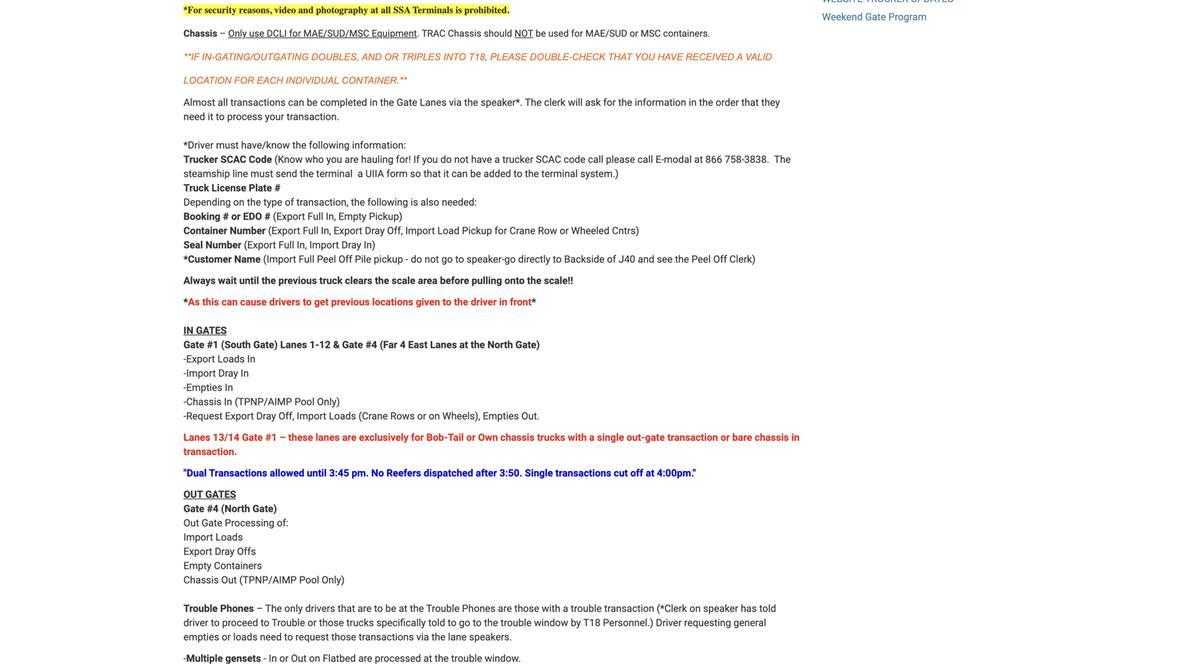 Task type: describe. For each thing, give the bounding box(es) containing it.
in gates gate #1 (south gate) lanes 1-12 & gate #4 (far 4 east lanes at the north gate)
[[184, 325, 540, 351]]

the left speaker*.
[[464, 96, 478, 108]]

into
[[444, 52, 466, 62]]

clerk
[[544, 96, 566, 108]]

* for as
[[184, 296, 188, 308]]

chassis inside out gates gate #4 (north gate) out gate processing of: import loads export dray offs empty containers chassis out (tpnp/aimp pool only)
[[184, 574, 219, 586]]

wait
[[218, 275, 237, 286]]

or left msc
[[630, 28, 639, 39]]

driver inside – the only drivers that are to be at the trouble phones are those with a trouble transaction (*clerk on speaker has told driver to proceed to trouble or those trucks specifically told to go to the trouble window by t18 personnel.) driver requesting general empties or loads need to request those transactions via the lane speakers.
[[184, 617, 208, 629]]

2 vertical spatial (export
[[244, 239, 276, 251]]

this
[[202, 296, 219, 308]]

that
[[608, 52, 632, 62]]

export down in
[[186, 353, 215, 365]]

and inside * for security reasons, video and photography at all ssa terminals is prohibited.
[[298, 4, 314, 16]]

only) inside -export loads in -import dray in -empties in -chassis in (tpnp/aimp pool only) -request export dray off, import loads (crane rows or on wheels), empties out.
[[317, 396, 340, 408]]

flatbed
[[323, 653, 356, 664]]

following inside *driver must have/know the following information: trucker scac code
[[309, 139, 350, 151]]

or left "bare"
[[721, 432, 730, 443]]

0 vertical spatial (export
[[273, 211, 305, 222]]

code
[[249, 154, 272, 165]]

- inside (know who you are hauling for! if you do not have a trucker scac code call please call e-modal at 866 758-3838.  the steamship line must send the terminal  a uiia form so that it can be added to the terminal system.) truck license plate # depending on the type of transaction, the following is also needed: booking # or edo # (export full in, empty pickup) container number (export full in, export dray off, import load pickup for crane row or wheeled cntrs) seal number (export full in, import dray in) *customer name (import full peel off pile pickup - do not go to speaker-go directly to backside of j40 and see the peel off clerk)
[[406, 253, 409, 265]]

on inside – the only drivers that are to be at the trouble phones are those with a trouble transaction (*clerk on speaker has told driver to proceed to trouble or those trucks specifically told to go to the trouble window by t18 personnel.) driver requesting general empties or loads need to request those transactions via the lane speakers.
[[690, 603, 701, 614]]

1 horizontal spatial trouble
[[272, 617, 305, 629]]

your
[[265, 111, 284, 122]]

2 horizontal spatial #
[[275, 182, 281, 194]]

that inside (know who you are hauling for! if you do not have a trucker scac code call please call e-modal at 866 758-3838.  the steamship line must send the terminal  a uiia form so that it can be added to the terminal system.) truck license plate # depending on the type of transaction, the following is also needed: booking # or edo # (export full in, empty pickup) container number (export full in, export dray off, import load pickup for crane row or wheeled cntrs) seal number (export full in, import dray in) *customer name (import full peel off pile pickup - do not go to speaker-go directly to backside of j40 and see the peel off clerk)
[[424, 168, 441, 180]]

tail
[[448, 432, 464, 443]]

gate) for in gates gate #1 (south gate) lanes 1-12 & gate #4 (far 4 east lanes at the north gate)
[[253, 339, 278, 351]]

2 horizontal spatial trouble
[[426, 603, 460, 614]]

speaker-
[[467, 253, 505, 265]]

only
[[285, 603, 303, 614]]

1 horizontal spatial out
[[221, 574, 237, 586]]

to inside almost all transactions can be completed in the gate lanes via the speaker*. the clerk will ask for the information in the order that they need it to process your transaction.
[[216, 111, 225, 122]]

weekend gate program
[[823, 11, 927, 23]]

4:00pm."
[[657, 467, 696, 479]]

in inside lanes 13/14 gate #1 – these lanes are exclusively for bob-tail or own chassis trucks with a single out-gate transaction or bare chassis in transaction.
[[792, 432, 800, 443]]

have/know
[[241, 139, 290, 151]]

**if
[[184, 52, 199, 62]]

program
[[889, 11, 927, 23]]

received
[[686, 52, 735, 62]]

the left scale
[[375, 275, 389, 286]]

at right off
[[646, 467, 655, 479]]

0 vertical spatial those
[[515, 603, 540, 614]]

2 horizontal spatial transactions
[[556, 467, 612, 479]]

please
[[490, 52, 527, 62]]

seal
[[184, 239, 203, 251]]

almost
[[184, 96, 215, 108]]

out-
[[627, 432, 645, 443]]

– for the
[[257, 603, 263, 614]]

order
[[716, 96, 739, 108]]

lane
[[448, 631, 467, 643]]

3:45
[[329, 467, 349, 479]]

12
[[319, 339, 331, 351]]

and inside (know who you are hauling for! if you do not have a trucker scac code call please call e-modal at 866 758-3838.  the steamship line must send the terminal  a uiia form so that it can be added to the terminal system.) truck license plate # depending on the type of transaction, the following is also needed: booking # or edo # (export full in, empty pickup) container number (export full in, export dray off, import load pickup for crane row or wheeled cntrs) seal number (export full in, import dray in) *customer name (import full peel off pile pickup - do not go to speaker-go directly to backside of j40 and see the peel off clerk)
[[638, 253, 655, 265]]

all inside almost all transactions can be completed in the gate lanes via the speaker*. the clerk will ask for the information in the order that they need it to process your transaction.
[[218, 96, 228, 108]]

1 vertical spatial of
[[607, 253, 617, 265]]

2 chassis from the left
[[755, 432, 789, 443]]

scac inside *driver must have/know the following information: trucker scac code
[[221, 154, 246, 165]]

lanes
[[316, 432, 340, 443]]

to up 'lane'
[[448, 617, 457, 629]]

export up 13/14
[[225, 410, 254, 422]]

the left order
[[700, 96, 714, 108]]

doubles,
[[311, 52, 359, 62]]

0 vertical spatial not
[[454, 154, 469, 165]]

be inside (know who you are hauling for! if you do not have a trucker scac code call please call e-modal at 866 758-3838.  the steamship line must send the terminal  a uiia form so that it can be added to the terminal system.) truck license plate # depending on the type of transaction, the following is also needed: booking # or edo # (export full in, empty pickup) container number (export full in, export dray off, import load pickup for crane row or wheeled cntrs) seal number (export full in, import dray in) *customer name (import full peel off pile pickup - do not go to speaker-go directly to backside of j40 and see the peel off clerk)
[[470, 168, 481, 180]]

*driver must have/know the following information: trucker scac code
[[184, 139, 406, 165]]

system.)
[[581, 168, 619, 180]]

out for gensets
[[291, 653, 307, 664]]

reasons,
[[239, 4, 272, 16]]

0 horizontal spatial trouble
[[184, 603, 218, 614]]

processing
[[225, 517, 275, 529]]

must inside *driver must have/know the following information: trucker scac code
[[216, 139, 239, 151]]

ask
[[586, 96, 601, 108]]

at right processed
[[424, 653, 432, 664]]

bare
[[733, 432, 753, 443]]

866
[[706, 154, 723, 165]]

that inside almost all transactions can be completed in the gate lanes via the speaker*. the clerk will ask for the information in the order that they need it to process your transaction.
[[742, 96, 759, 108]]

used
[[549, 28, 569, 39]]

1 horizontal spatial do
[[441, 154, 452, 165]]

gate left program
[[866, 11, 887, 23]]

import left load
[[406, 225, 435, 237]]

via inside – the only drivers that are to be at the trouble phones are those with a trouble transaction (*clerk on speaker has told driver to proceed to trouble or those trucks specifically told to go to the trouble window by t18 personnel.) driver requesting general empties or loads need to request those transactions via the lane speakers.
[[417, 631, 429, 643]]

hauling
[[361, 154, 394, 165]]

chassis down for
[[184, 28, 217, 39]]

0 vertical spatial number
[[230, 225, 266, 237]]

1 terminal from the left
[[316, 168, 353, 180]]

front
[[510, 296, 532, 308]]

– for only
[[220, 28, 226, 39]]

be inside – the only drivers that are to be at the trouble phones are those with a trouble transaction (*clerk on speaker has told driver to proceed to trouble or those trucks specifically told to go to the trouble window by t18 personnel.) driver requesting general empties or loads need to request those transactions via the lane speakers.
[[386, 603, 397, 614]]

for inside (know who you are hauling for! if you do not have a trucker scac code call please call e-modal at 866 758-3838.  the steamship line must send the terminal  a uiia form so that it can be added to the terminal system.) truck license plate # depending on the type of transaction, the following is also needed: booking # or edo # (export full in, empty pickup) container number (export full in, export dray off, import load pickup for crane row or wheeled cntrs) seal number (export full in, import dray in) *customer name (import full peel off pile pickup - do not go to speaker-go directly to backside of j40 and see the peel off clerk)
[[495, 225, 507, 237]]

dispatched
[[424, 467, 474, 479]]

0 vertical spatial driver
[[471, 296, 497, 308]]

license
[[212, 182, 246, 194]]

1 vertical spatial loads
[[329, 410, 356, 422]]

must inside (know who you are hauling for! if you do not have a trucker scac code call please call e-modal at 866 758-3838.  the steamship line must send the terminal  a uiia form so that it can be added to the terminal system.) truck license plate # depending on the type of transaction, the following is also needed: booking # or edo # (export full in, empty pickup) container number (export full in, export dray off, import load pickup for crane row or wheeled cntrs) seal number (export full in, import dray in) *customer name (import full peel off pile pickup - do not go to speaker-go directly to backside of j40 and see the peel off clerk)
[[251, 168, 273, 180]]

the down (import
[[262, 275, 276, 286]]

in down container.**
[[370, 96, 378, 108]]

after
[[476, 467, 497, 479]]

transactions inside – the only drivers that are to be at the trouble phones are those with a trouble transaction (*clerk on speaker has told driver to proceed to trouble or those trucks specifically told to go to the trouble window by t18 personnel.) driver requesting general empties or loads need to request those transactions via the lane speakers.
[[359, 631, 414, 643]]

- multiple gensets - in or out on flatbed are processed at the trouble window.
[[184, 653, 521, 664]]

export inside out gates gate #4 (north gate) out gate processing of: import loads export dray offs empty containers chassis out (tpnp/aimp pool only)
[[184, 546, 212, 557]]

1 vertical spatial empties
[[483, 410, 519, 422]]

2 vertical spatial those
[[332, 631, 356, 643]]

a inside lanes 13/14 gate #1 – these lanes are exclusively for bob-tail or own chassis trucks with a single out-gate transaction or bare chassis in transaction.
[[590, 432, 595, 443]]

1 horizontal spatial until
[[307, 467, 327, 479]]

lanes inside almost all transactions can be completed in the gate lanes via the speaker*. the clerk will ask for the information in the order that they need it to process your transaction.
[[420, 96, 447, 108]]

to left request
[[284, 631, 293, 643]]

0 vertical spatial until
[[239, 275, 259, 286]]

1 vertical spatial trouble
[[501, 617, 532, 629]]

the up speakers.
[[484, 617, 498, 629]]

2 you from the left
[[422, 154, 438, 165]]

drivers inside – the only drivers that are to be at the trouble phones are those with a trouble transaction (*clerk on speaker has told driver to proceed to trouble or those trucks specifically told to go to the trouble window by t18 personnel.) driver requesting general empties or loads need to request those transactions via the lane speakers.
[[305, 603, 335, 614]]

to right given
[[443, 296, 452, 308]]

* down directly
[[532, 296, 536, 308]]

#1 for (south
[[207, 339, 219, 351]]

type
[[264, 196, 283, 208]]

at inside – the only drivers that are to be at the trouble phones are those with a trouble transaction (*clerk on speaker has told driver to proceed to trouble or those trucks specifically told to go to the trouble window by t18 personnel.) driver requesting general empties or loads need to request those transactions via the lane speakers.
[[399, 603, 408, 614]]

dray down (south
[[218, 367, 238, 379]]

to up the before
[[456, 253, 464, 265]]

the down the before
[[454, 296, 469, 308]]

the up edo
[[247, 196, 261, 208]]

no
[[372, 467, 384, 479]]

are up speakers.
[[498, 603, 512, 614]]

the down 'lane'
[[435, 653, 449, 664]]

0 vertical spatial loads
[[218, 353, 245, 365]]

be right the not
[[536, 28, 546, 39]]

that inside – the only drivers that are to be at the trouble phones are those with a trouble transaction (*clerk on speaker has told driver to proceed to trouble or those trucks specifically told to go to the trouble window by t18 personnel.) driver requesting general empties or loads need to request those transactions via the lane speakers.
[[338, 603, 355, 614]]

offs
[[237, 546, 256, 557]]

off
[[631, 467, 644, 479]]

import up "these"
[[297, 410, 327, 422]]

are up - multiple gensets - in or out on flatbed are processed at the trouble window.
[[358, 603, 372, 614]]

or inside -export loads in -import dray in -empties in -chassis in (tpnp/aimp pool only) -request export dray off, import loads (crane rows or on wheels), empties out.
[[417, 410, 427, 422]]

gate down in
[[184, 339, 205, 351]]

in)
[[364, 239, 376, 251]]

transaction. inside lanes 13/14 gate #1 – these lanes are exclusively for bob-tail or own chassis trucks with a single out-gate transaction or bare chassis in transaction.
[[184, 446, 237, 458]]

for inside lanes 13/14 gate #1 – these lanes are exclusively for bob-tail or own chassis trucks with a single out-gate transaction or bare chassis in transaction.
[[411, 432, 424, 443]]

east
[[408, 339, 428, 351]]

load
[[438, 225, 460, 237]]

added
[[484, 168, 511, 180]]

1 you from the left
[[327, 154, 342, 165]]

request
[[296, 631, 329, 643]]

truck
[[320, 275, 343, 286]]

have
[[471, 154, 492, 165]]

should
[[484, 28, 513, 39]]

or
[[384, 52, 399, 62]]

the inside (know who you are hauling for! if you do not have a trucker scac code call please call e-modal at 866 758-3838.  the steamship line must send the terminal  a uiia form so that it can be added to the terminal system.) truck license plate # depending on the type of transaction, the following is also needed: booking # or edo # (export full in, empty pickup) container number (export full in, export dray off, import load pickup for crane row or wheeled cntrs) seal number (export full in, import dray in) *customer name (import full peel off pile pickup - do not go to speaker-go directly to backside of j40 and see the peel off clerk)
[[775, 154, 791, 165]]

to right proceed in the left bottom of the page
[[261, 617, 270, 629]]

window
[[534, 617, 569, 629]]

the down container.**
[[380, 96, 394, 108]]

to down trucker
[[514, 168, 523, 180]]

1 vertical spatial number
[[206, 239, 242, 251]]

are right "flatbed"
[[359, 653, 373, 664]]

(tpnp/aimp inside out gates gate #4 (north gate) out gate processing of: import loads export dray offs empty containers chassis out (tpnp/aimp pool only)
[[239, 574, 297, 586]]

the down who
[[300, 168, 314, 180]]

reefers
[[387, 467, 421, 479]]

loads inside out gates gate #4 (north gate) out gate processing of: import loads export dray offs empty containers chassis out (tpnp/aimp pool only)
[[216, 531, 243, 543]]

the right onto
[[527, 275, 542, 286]]

requesting
[[685, 617, 732, 629]]

or right tail at the left
[[467, 432, 476, 443]]

can inside (know who you are hauling for! if you do not have a trucker scac code call please call e-modal at 866 758-3838.  the steamship line must send the terminal  a uiia form so that it can be added to the terminal system.) truck license plate # depending on the type of transaction, the following is also needed: booking # or edo # (export full in, empty pickup) container number (export full in, export dray off, import load pickup for crane row or wheeled cntrs) seal number (export full in, import dray in) *customer name (import full peel off pile pickup - do not go to speaker-go directly to backside of j40 and see the peel off clerk)
[[452, 168, 468, 180]]

to up the scale!! in the left top of the page
[[553, 253, 562, 265]]

* as this can cause drivers to get previous locations given to the driver in front *
[[184, 296, 536, 308]]

pickup
[[462, 225, 492, 237]]

dray inside out gates gate #4 (north gate) out gate processing of: import loads export dray offs empty containers chassis out (tpnp/aimp pool only)
[[215, 546, 235, 557]]

chassis inside -export loads in -import dray in -empties in -chassis in (tpnp/aimp pool only) -request export dray off, import loads (crane rows or on wheels), empties out.
[[186, 396, 222, 408]]

containers
[[214, 560, 262, 572]]

north
[[488, 339, 513, 351]]

1 vertical spatial those
[[319, 617, 344, 629]]

following inside (know who you are hauling for! if you do not have a trucker scac code call please call e-modal at 866 758-3838.  the steamship line must send the terminal  a uiia form so that it can be added to the terminal system.) truck license plate # depending on the type of transaction, the following is also needed: booking # or edo # (export full in, empty pickup) container number (export full in, export dray off, import load pickup for crane row or wheeled cntrs) seal number (export full in, import dray in) *customer name (import full peel off pile pickup - do not go to speaker-go directly to backside of j40 and see the peel off clerk)
[[368, 196, 408, 208]]

lanes right the east
[[430, 339, 457, 351]]

have
[[658, 52, 683, 62]]

the left 'lane'
[[432, 631, 446, 643]]

for!
[[396, 154, 411, 165]]

transactions inside almost all transactions can be completed in the gate lanes via the speaker*. the clerk will ask for the information in the order that they need it to process your transaction.
[[231, 96, 286, 108]]

are inside lanes 13/14 gate #1 – these lanes are exclusively for bob-tail or own chassis trucks with a single out-gate transaction or bare chassis in transaction.
[[342, 432, 357, 443]]

go inside – the only drivers that are to be at the trouble phones are those with a trouble transaction (*clerk on speaker has told driver to proceed to trouble or those trucks specifically told to go to the trouble window by t18 personnel.) driver requesting general empties or loads need to request those transactions via the lane speakers.
[[459, 617, 471, 629]]

the right see
[[675, 253, 690, 265]]

1 vertical spatial (export
[[268, 225, 300, 237]]

0 horizontal spatial do
[[411, 253, 422, 265]]

speaker
[[704, 603, 739, 614]]

always wait until the previous truck clears the scale area before pulling onto the scale!!
[[184, 275, 573, 286]]

the right ask
[[619, 96, 633, 108]]

dray up allowed
[[256, 410, 276, 422]]

to up specifically on the left of the page
[[374, 603, 383, 614]]

a inside – the only drivers that are to be at the trouble phones are those with a trouble transaction (*clerk on speaker has told driver to proceed to trouble or those trucks specifically told to go to the trouble window by t18 personnel.) driver requesting general empties or loads need to request those transactions via the lane speakers.
[[563, 603, 569, 614]]

plate
[[249, 182, 272, 194]]

request
[[186, 410, 223, 422]]

with inside lanes 13/14 gate #1 – these lanes are exclusively for bob-tail or own chassis trucks with a single out-gate transaction or bare chassis in transaction.
[[568, 432, 587, 443]]

for right dcli
[[289, 28, 301, 39]]

1 horizontal spatial previous
[[331, 296, 370, 308]]

0 horizontal spatial told
[[429, 617, 445, 629]]

2 horizontal spatial trouble
[[571, 603, 602, 614]]

2 off from the left
[[714, 253, 727, 265]]

gate down out
[[184, 503, 205, 515]]

in left front
[[499, 296, 508, 308]]

loads
[[233, 631, 258, 643]]

dray left in)
[[342, 239, 361, 251]]

#4 inside out gates gate #4 (north gate) out gate processing of: import loads export dray offs empty containers chassis out (tpnp/aimp pool only)
[[207, 503, 219, 515]]

need inside – the only drivers that are to be at the trouble phones are those with a trouble transaction (*clerk on speaker has told driver to proceed to trouble or those trucks specifically told to go to the trouble window by t18 personnel.) driver requesting general empties or loads need to request those transactions via the lane speakers.
[[260, 631, 282, 643]]

*customer
[[184, 253, 232, 265]]

1 phones from the left
[[220, 603, 254, 614]]

transaction inside lanes 13/14 gate #1 – these lanes are exclusively for bob-tail or own chassis trucks with a single out-gate transaction or bare chassis in transaction.
[[668, 432, 719, 443]]

1 peel from the left
[[317, 253, 336, 265]]

specifically
[[377, 617, 426, 629]]

trucks inside lanes 13/14 gate #1 – these lanes are exclusively for bob-tail or own chassis trucks with a single out-gate transaction or bare chassis in transaction.
[[537, 432, 566, 443]]

gate) right north at the left of page
[[516, 339, 540, 351]]

the inside in gates gate #1 (south gate) lanes 1-12 & gate #4 (far 4 east lanes at the north gate)
[[471, 339, 485, 351]]

pile
[[355, 253, 371, 265]]

transaction inside – the only drivers that are to be at the trouble phones are those with a trouble transaction (*clerk on speaker has told driver to proceed to trouble or those trucks specifically told to go to the trouble window by t18 personnel.) driver requesting general empties or loads need to request those transactions via the lane speakers.
[[605, 603, 655, 614]]

get
[[314, 296, 329, 308]]

#4 inside in gates gate #1 (south gate) lanes 1-12 & gate #4 (far 4 east lanes at the north gate)
[[366, 339, 377, 351]]

wheels),
[[443, 410, 481, 422]]

gate right "&"
[[342, 339, 363, 351]]

uiia
[[366, 168, 384, 180]]

the inside almost all transactions can be completed in the gate lanes via the speaker*. the clerk will ask for the information in the order that they need it to process your transaction.
[[525, 96, 542, 108]]

on down request
[[309, 653, 320, 664]]

1 horizontal spatial #
[[265, 211, 271, 222]]

0 vertical spatial previous
[[279, 275, 317, 286]]

a
[[737, 52, 743, 62]]

gate down (north
[[202, 517, 222, 529]]

crane
[[510, 225, 536, 237]]

(far
[[380, 339, 398, 351]]

to down trouble phones
[[211, 617, 220, 629]]

chassis up into
[[448, 28, 482, 39]]

import up 'truck' on the top left of the page
[[310, 239, 339, 251]]

pool inside out gates gate #4 (north gate) out gate processing of: import loads export dray offs empty containers chassis out (tpnp/aimp pool only)
[[299, 574, 319, 586]]

will
[[568, 96, 583, 108]]



Task type: locate. For each thing, give the bounding box(es) containing it.
in right information on the right of page
[[689, 96, 697, 108]]

number up the *customer
[[206, 239, 242, 251]]

0 horizontal spatial go
[[442, 253, 453, 265]]

0 vertical spatial #1
[[207, 339, 219, 351]]

out for gate
[[184, 517, 199, 529]]

0 horizontal spatial the
[[265, 603, 282, 614]]

2 peel from the left
[[692, 253, 711, 265]]

drivers
[[269, 296, 301, 308], [305, 603, 335, 614]]

2 vertical spatial a
[[563, 603, 569, 614]]

or right "row" on the top of page
[[560, 225, 569, 237]]

for inside almost all transactions can be completed in the gate lanes via the speaker*. the clerk will ask for the information in the order that they need it to process your transaction.
[[604, 96, 616, 108]]

chassis
[[501, 432, 535, 443], [755, 432, 789, 443]]

via down specifically on the left of the page
[[417, 631, 429, 643]]

1 chassis from the left
[[501, 432, 535, 443]]

*driver
[[184, 139, 214, 151]]

#1 left "these"
[[265, 432, 277, 443]]

has
[[741, 603, 757, 614]]

0 vertical spatial that
[[742, 96, 759, 108]]

are inside (know who you are hauling for! if you do not have a trucker scac code call please call e-modal at 866 758-3838.  the steamship line must send the terminal  a uiia form so that it can be added to the terminal system.) truck license plate # depending on the type of transaction, the following is also needed: booking # or edo # (export full in, empty pickup) container number (export full in, export dray off, import load pickup for crane row or wheeled cntrs) seal number (export full in, import dray in) *customer name (import full peel off pile pickup - do not go to speaker-go directly to backside of j40 and see the peel off clerk)
[[345, 154, 359, 165]]

a inside (know who you are hauling for! if you do not have a trucker scac code call please call e-modal at 866 758-3838.  the steamship line must send the terminal  a uiia form so that it can be added to the terminal system.) truck license plate # depending on the type of transaction, the following is also needed: booking # or edo # (export full in, empty pickup) container number (export full in, export dray off, import load pickup for crane row or wheeled cntrs) seal number (export full in, import dray in) *customer name (import full peel off pile pickup - do not go to speaker-go directly to backside of j40 and see the peel off clerk)
[[495, 154, 500, 165]]

empty
[[339, 211, 367, 222], [184, 560, 212, 572]]

gates inside in gates gate #1 (south gate) lanes 1-12 & gate #4 (far 4 east lanes at the north gate)
[[196, 325, 227, 336]]

pickup)
[[369, 211, 403, 222]]

to up speakers.
[[473, 617, 482, 629]]

0 horizontal spatial must
[[216, 139, 239, 151]]

1 call from the left
[[588, 154, 604, 165]]

trucks inside – the only drivers that are to be at the trouble phones are those with a trouble transaction (*clerk on speaker has told driver to proceed to trouble or those trucks specifically told to go to the trouble window by t18 personnel.) driver requesting general empties or loads need to request those transactions via the lane speakers.
[[347, 617, 374, 629]]

trouble up empties
[[184, 603, 218, 614]]

2 vertical spatial can
[[222, 296, 238, 308]]

out down out
[[184, 517, 199, 529]]

peel up 'truck' on the top left of the page
[[317, 253, 336, 265]]

trouble up 'lane'
[[426, 603, 460, 614]]

row
[[538, 225, 558, 237]]

transactions up process
[[231, 96, 286, 108]]

1 vertical spatial it
[[444, 168, 449, 180]]

lanes 13/14 gate #1 – these lanes are exclusively for bob-tail or own chassis trucks with a single out-gate transaction or bare chassis in transaction.
[[184, 432, 800, 458]]

gate) up processing
[[253, 503, 277, 515]]

booking
[[184, 211, 221, 222]]

cntrs)
[[612, 225, 640, 237]]

transactions
[[209, 467, 267, 479]]

1 vertical spatial a
[[590, 432, 595, 443]]

0 horizontal spatial is
[[411, 196, 418, 208]]

transaction,
[[297, 196, 349, 208]]

trouble phones
[[184, 603, 254, 614]]

it inside (know who you are hauling for! if you do not have a trucker scac code call please call e-modal at 866 758-3838.  the steamship line must send the terminal  a uiia form so that it can be added to the terminal system.) truck license plate # depending on the type of transaction, the following is also needed: booking # or edo # (export full in, empty pickup) container number (export full in, export dray off, import load pickup for crane row or wheeled cntrs) seal number (export full in, import dray in) *customer name (import full peel off pile pickup - do not go to speaker-go directly to backside of j40 and see the peel off clerk)
[[444, 168, 449, 180]]

2 horizontal spatial –
[[280, 432, 286, 443]]

1 horizontal spatial empty
[[339, 211, 367, 222]]

loads
[[218, 353, 245, 365], [329, 410, 356, 422], [216, 531, 243, 543]]

0 vertical spatial empties
[[186, 382, 222, 393]]

general
[[734, 617, 767, 629]]

driver down pulling
[[471, 296, 497, 308]]

1 horizontal spatial transactions
[[359, 631, 414, 643]]

transactions left cut
[[556, 467, 612, 479]]

clerk)
[[730, 253, 756, 265]]

0 horizontal spatial that
[[338, 603, 355, 614]]

weekend gate program link
[[823, 11, 927, 23]]

0 horizontal spatial following
[[309, 139, 350, 151]]

can right this
[[222, 296, 238, 308]]

2 scac from the left
[[536, 154, 562, 165]]

(export down type
[[273, 211, 305, 222]]

with up window
[[542, 603, 561, 614]]

#1 left (south
[[207, 339, 219, 351]]

0 horizontal spatial via
[[417, 631, 429, 643]]

1 horizontal spatial #4
[[366, 339, 377, 351]]

0 horizontal spatial transaction
[[605, 603, 655, 614]]

* left security
[[184, 4, 188, 16]]

with
[[568, 432, 587, 443], [542, 603, 561, 614]]

#1 for –
[[265, 432, 277, 443]]

0 vertical spatial all
[[381, 4, 391, 16]]

that
[[742, 96, 759, 108], [424, 168, 441, 180], [338, 603, 355, 614]]

1 vertical spatial driver
[[184, 617, 208, 629]]

at inside in gates gate #1 (south gate) lanes 1-12 & gate #4 (far 4 east lanes at the north gate)
[[460, 339, 468, 351]]

2 horizontal spatial a
[[590, 432, 595, 443]]

truck
[[184, 182, 209, 194]]

be up specifically on the left of the page
[[386, 603, 397, 614]]

2 vertical spatial in,
[[297, 239, 307, 251]]

1 vertical spatial in,
[[321, 225, 331, 237]]

only) up request
[[322, 574, 345, 586]]

1 vertical spatial do
[[411, 253, 422, 265]]

almost all transactions can be completed in the gate lanes via the speaker*. the clerk will ask for the information in the order that they need it to process your transaction.
[[184, 96, 780, 122]]

individual
[[286, 75, 339, 86]]

only)
[[317, 396, 340, 408], [322, 574, 345, 586]]

transaction. inside almost all transactions can be completed in the gate lanes via the speaker*. the clerk will ask for the information in the order that they need it to process your transaction.
[[287, 111, 340, 122]]

do up area
[[411, 253, 422, 265]]

a
[[495, 154, 500, 165], [590, 432, 595, 443], [563, 603, 569, 614]]

1 vertical spatial following
[[368, 196, 408, 208]]

not left have
[[454, 154, 469, 165]]

import up request
[[186, 367, 216, 379]]

# up type
[[275, 182, 281, 194]]

on inside -export loads in -import dray in -empties in -chassis in (tpnp/aimp pool only) -request export dray off, import loads (crane rows or on wheels), empties out.
[[429, 410, 440, 422]]

pickup
[[374, 253, 403, 265]]

trouble down 'lane'
[[451, 653, 483, 664]]

0 horizontal spatial trouble
[[451, 653, 483, 664]]

– inside – the only drivers that are to be at the trouble phones are those with a trouble transaction (*clerk on speaker has told driver to proceed to trouble or those trucks specifically told to go to the trouble window by t18 personnel.) driver requesting general empties or loads need to request those transactions via the lane speakers.
[[257, 603, 263, 614]]

0 vertical spatial in,
[[326, 211, 336, 222]]

"dual
[[184, 467, 207, 479]]

depending
[[184, 196, 231, 208]]

1 vertical spatial previous
[[331, 296, 370, 308]]

1 off from the left
[[339, 253, 353, 265]]

phones up speakers.
[[462, 603, 496, 614]]

2 call from the left
[[638, 154, 653, 165]]

at inside (know who you are hauling for! if you do not have a trucker scac code call please call e-modal at 866 758-3838.  the steamship line must send the terminal  a uiia form so that it can be added to the terminal system.) truck license plate # depending on the type of transaction, the following is also needed: booking # or edo # (export full in, empty pickup) container number (export full in, export dray off, import load pickup for crane row or wheeled cntrs) seal number (export full in, import dray in) *customer name (import full peel off pile pickup - do not go to speaker-go directly to backside of j40 and see the peel off clerk)
[[695, 154, 703, 165]]

1 horizontal spatial of
[[607, 253, 617, 265]]

those up request
[[319, 617, 344, 629]]

0 vertical spatial it
[[208, 111, 213, 122]]

to left get
[[303, 296, 312, 308]]

can for lanes
[[288, 96, 304, 108]]

(crane
[[359, 410, 388, 422]]

told right has
[[760, 603, 777, 614]]

is inside (know who you are hauling for! if you do not have a trucker scac code call please call e-modal at 866 758-3838.  the steamship line must send the terminal  a uiia form so that it can be added to the terminal system.) truck license plate # depending on the type of transaction, the following is also needed: booking # or edo # (export full in, empty pickup) container number (export full in, export dray off, import load pickup for crane row or wheeled cntrs) seal number (export full in, import dray in) *customer name (import full peel off pile pickup - do not go to speaker-go directly to backside of j40 and see the peel off clerk)
[[411, 196, 418, 208]]

with inside – the only drivers that are to be at the trouble phones are those with a trouble transaction (*clerk on speaker has told driver to proceed to trouble or those trucks specifically told to go to the trouble window by t18 personnel.) driver requesting general empties or loads need to request those transactions via the lane speakers.
[[542, 603, 561, 614]]

the up specifically on the left of the page
[[410, 603, 424, 614]]

-
[[406, 253, 409, 265], [184, 353, 186, 365], [184, 367, 186, 379], [184, 382, 186, 393], [184, 396, 186, 408], [184, 410, 186, 422], [184, 653, 186, 664], [264, 653, 266, 664]]

not
[[515, 28, 534, 39]]

only) inside out gates gate #4 (north gate) out gate processing of: import loads export dray offs empty containers chassis out (tpnp/aimp pool only)
[[322, 574, 345, 586]]

1 horizontal spatial terminal
[[542, 168, 578, 180]]

2 vertical spatial that
[[338, 603, 355, 614]]

trouble up the t18
[[571, 603, 602, 614]]

own
[[478, 432, 498, 443]]

prohibited.
[[465, 4, 510, 16]]

j40
[[619, 253, 636, 265]]

2 horizontal spatial the
[[775, 154, 791, 165]]

0 horizontal spatial #1
[[207, 339, 219, 351]]

0 vertical spatial of
[[285, 196, 294, 208]]

0 vertical spatial a
[[495, 154, 500, 165]]

out
[[184, 517, 199, 529], [221, 574, 237, 586], [291, 653, 307, 664]]

as
[[188, 296, 200, 308]]

1 vertical spatial until
[[307, 467, 327, 479]]

is inside * for security reasons, video and photography at all ssa terminals is prohibited.
[[456, 4, 462, 16]]

or
[[630, 28, 639, 39], [231, 211, 241, 222], [560, 225, 569, 237], [417, 410, 427, 422], [467, 432, 476, 443], [721, 432, 730, 443], [308, 617, 317, 629], [222, 631, 231, 643], [280, 653, 289, 664]]

or left loads
[[222, 631, 231, 643]]

1 vertical spatial off,
[[279, 410, 294, 422]]

0 horizontal spatial #
[[223, 211, 229, 222]]

mae/sud
[[586, 28, 628, 39]]

1 horizontal spatial peel
[[692, 253, 711, 265]]

1 scac from the left
[[221, 154, 246, 165]]

lanes down triples
[[420, 96, 447, 108]]

0 horizontal spatial peel
[[317, 253, 336, 265]]

via
[[449, 96, 462, 108], [417, 631, 429, 643]]

following up who
[[309, 139, 350, 151]]

(know
[[275, 154, 303, 165]]

of right type
[[285, 196, 294, 208]]

– left only
[[220, 28, 226, 39]]

at up specifically on the left of the page
[[399, 603, 408, 614]]

import
[[406, 225, 435, 237], [310, 239, 339, 251], [186, 367, 216, 379], [297, 410, 327, 422], [184, 531, 213, 543]]

1 vertical spatial –
[[280, 432, 286, 443]]

import down out
[[184, 531, 213, 543]]

locations
[[372, 296, 414, 308]]

gate) for out gates gate #4 (north gate) out gate processing of: import loads export dray offs empty containers chassis out (tpnp/aimp pool only)
[[253, 503, 277, 515]]

2 horizontal spatial out
[[291, 653, 307, 664]]

0 horizontal spatial and
[[298, 4, 314, 16]]

off, inside -export loads in -import dray in -empties in -chassis in (tpnp/aimp pool only) -request export dray off, import loads (crane rows or on wheels), empties out.
[[279, 410, 294, 422]]

number down edo
[[230, 225, 266, 237]]

1 vertical spatial told
[[429, 617, 445, 629]]

at inside * for security reasons, video and photography at all ssa terminals is prohibited.
[[371, 4, 379, 16]]

told right specifically on the left of the page
[[429, 617, 445, 629]]

the
[[525, 96, 542, 108], [775, 154, 791, 165], [265, 603, 282, 614]]

* for for
[[184, 4, 188, 16]]

all inside * for security reasons, video and photography at all ssa terminals is prohibited.
[[381, 4, 391, 16]]

0 vertical spatial pool
[[295, 396, 315, 408]]

(tpnp/aimp
[[235, 396, 292, 408], [239, 574, 297, 586]]

0 vertical spatial #4
[[366, 339, 377, 351]]

1 horizontal spatial scac
[[536, 154, 562, 165]]

1 horizontal spatial with
[[568, 432, 587, 443]]

– inside lanes 13/14 gate #1 – these lanes are exclusively for bob-tail or own chassis trucks with a single out-gate transaction or bare chassis in transaction.
[[280, 432, 286, 443]]

needed:
[[442, 196, 477, 208]]

gate) inside out gates gate #4 (north gate) out gate processing of: import loads export dray offs empty containers chassis out (tpnp/aimp pool only)
[[253, 503, 277, 515]]

dray up in)
[[365, 225, 385, 237]]

1 vertical spatial not
[[425, 253, 439, 265]]

0 vertical spatial trucks
[[537, 432, 566, 443]]

gates for #4
[[205, 489, 236, 500]]

check
[[572, 52, 606, 62]]

0 horizontal spatial you
[[327, 154, 342, 165]]

1 vertical spatial drivers
[[305, 603, 335, 614]]

window.
[[485, 653, 521, 664]]

2 phones from the left
[[462, 603, 496, 614]]

0 horizontal spatial a
[[495, 154, 500, 165]]

pm.
[[352, 467, 369, 479]]

full
[[308, 211, 324, 222], [303, 225, 319, 237], [279, 239, 294, 251], [299, 253, 315, 265]]

only) up lanes
[[317, 396, 340, 408]]

phones
[[220, 603, 254, 614], [462, 603, 496, 614]]

are
[[345, 154, 359, 165], [342, 432, 357, 443], [358, 603, 372, 614], [498, 603, 512, 614], [359, 653, 373, 664]]

in
[[370, 96, 378, 108], [689, 96, 697, 108], [499, 296, 508, 308], [792, 432, 800, 443]]

modal
[[664, 154, 692, 165]]

loads up offs
[[216, 531, 243, 543]]

0 vertical spatial the
[[525, 96, 542, 108]]

2 vertical spatial –
[[257, 603, 263, 614]]

#1 inside in gates gate #1 (south gate) lanes 1-12 & gate #4 (far 4 east lanes at the north gate)
[[207, 339, 219, 351]]

(*clerk
[[657, 603, 688, 614]]

2 vertical spatial out
[[291, 653, 307, 664]]

on
[[233, 196, 245, 208], [429, 410, 440, 422], [690, 603, 701, 614], [309, 653, 320, 664]]

chassis down the out. at the bottom
[[501, 432, 535, 443]]

(south
[[221, 339, 251, 351]]

gates inside out gates gate #4 (north gate) out gate processing of: import loads export dray offs empty containers chassis out (tpnp/aimp pool only)
[[205, 489, 236, 500]]

or left edo
[[231, 211, 241, 222]]

those up "flatbed"
[[332, 631, 356, 643]]

is left "also"
[[411, 196, 418, 208]]

2 terminal from the left
[[542, 168, 578, 180]]

on inside (know who you are hauling for! if you do not have a trucker scac code call please call e-modal at 866 758-3838.  the steamship line must send the terminal  a uiia form so that it can be added to the terminal system.) truck license plate # depending on the type of transaction, the following is also needed: booking # or edo # (export full in, empty pickup) container number (export full in, export dray off, import load pickup for crane row or wheeled cntrs) seal number (export full in, import dray in) *customer name (import full peel off pile pickup - do not go to speaker-go directly to backside of j40 and see the peel off clerk)
[[233, 196, 245, 208]]

0 vertical spatial and
[[298, 4, 314, 16]]

0 horizontal spatial empties
[[186, 382, 222, 393]]

export inside (know who you are hauling for! if you do not have a trucker scac code call please call e-modal at 866 758-3838.  the steamship line must send the terminal  a uiia form so that it can be added to the terminal system.) truck license plate # depending on the type of transaction, the following is also needed: booking # or edo # (export full in, empty pickup) container number (export full in, export dray off, import load pickup for crane row or wheeled cntrs) seal number (export full in, import dray in) *customer name (import full peel off pile pickup - do not go to speaker-go directly to backside of j40 and see the peel off clerk)
[[334, 225, 363, 237]]

you right if
[[422, 154, 438, 165]]

0 vertical spatial empty
[[339, 211, 367, 222]]

0 vertical spatial out
[[184, 517, 199, 529]]

chassis up trouble phones
[[184, 574, 219, 586]]

pool inside -export loads in -import dray in -empties in -chassis in (tpnp/aimp pool only) -request export dray off, import loads (crane rows or on wheels), empties out.
[[295, 396, 315, 408]]

2 vertical spatial trouble
[[451, 653, 483, 664]]

for left the crane
[[495, 225, 507, 237]]

2 horizontal spatial that
[[742, 96, 759, 108]]

multiple
[[186, 653, 223, 664]]

for right used
[[571, 28, 583, 39]]

empty inside (know who you are hauling for! if you do not have a trucker scac code call please call e-modal at 866 758-3838.  the steamship line must send the terminal  a uiia form so that it can be added to the terminal system.) truck license plate # depending on the type of transaction, the following is also needed: booking # or edo # (export full in, empty pickup) container number (export full in, export dray off, import load pickup for crane row or wheeled cntrs) seal number (export full in, import dray in) *customer name (import full peel off pile pickup - do not go to speaker-go directly to backside of j40 and see the peel off clerk)
[[339, 211, 367, 222]]

loads up lanes
[[329, 410, 356, 422]]

1 horizontal spatial can
[[288, 96, 304, 108]]

you
[[635, 52, 655, 62]]

completed
[[320, 96, 367, 108]]

via inside almost all transactions can be completed in the gate lanes via the speaker*. the clerk will ask for the information in the order that they need it to process your transaction.
[[449, 96, 462, 108]]

off, inside (know who you are hauling for! if you do not have a trucker scac code call please call e-modal at 866 758-3838.  the steamship line must send the terminal  a uiia form so that it can be added to the terminal system.) truck license plate # depending on the type of transaction, the following is also needed: booking # or edo # (export full in, empty pickup) container number (export full in, export dray off, import load pickup for crane row or wheeled cntrs) seal number (export full in, import dray in) *customer name (import full peel off pile pickup - do not go to speaker-go directly to backside of j40 and see the peel off clerk)
[[387, 225, 403, 237]]

single
[[525, 467, 553, 479]]

loads down (south
[[218, 353, 245, 365]]

single
[[597, 432, 625, 443]]

chassis right "bare"
[[755, 432, 789, 443]]

pool up only
[[299, 574, 319, 586]]

speakers.
[[469, 631, 512, 643]]

(export up name
[[244, 239, 276, 251]]

2 horizontal spatial go
[[505, 253, 516, 265]]

0 vertical spatial can
[[288, 96, 304, 108]]

0 horizontal spatial transactions
[[231, 96, 286, 108]]

4
[[400, 339, 406, 351]]

off, up "these"
[[279, 410, 294, 422]]

2 vertical spatial the
[[265, 603, 282, 614]]

t18,
[[469, 52, 488, 62]]

0 vertical spatial with
[[568, 432, 587, 443]]

0 horizontal spatial drivers
[[269, 296, 301, 308]]

1 horizontal spatial told
[[760, 603, 777, 614]]

line
[[233, 168, 248, 180]]

and right video
[[298, 4, 314, 16]]

**if in-gating/outgating doubles, and or triples into t18, please double-check that you have received a valid location for each individual container.**
[[184, 52, 772, 86]]

1 vertical spatial that
[[424, 168, 441, 180]]

e-
[[656, 154, 664, 165]]

always
[[184, 275, 216, 286]]

1 horizontal spatial you
[[422, 154, 438, 165]]

scac inside (know who you are hauling for! if you do not have a trucker scac code call please call e-modal at 866 758-3838.  the steamship line must send the terminal  a uiia form so that it can be added to the terminal system.) truck license plate # depending on the type of transaction, the following is also needed: booking # or edo # (export full in, empty pickup) container number (export full in, export dray off, import load pickup for crane row or wheeled cntrs) seal number (export full in, import dray in) *customer name (import full peel off pile pickup - do not go to speaker-go directly to backside of j40 and see the peel off clerk)
[[536, 154, 562, 165]]

gate inside lanes 13/14 gate #1 – these lanes are exclusively for bob-tail or own chassis trucks with a single out-gate transaction or bare chassis in transaction.
[[242, 432, 263, 443]]

0 vertical spatial is
[[456, 4, 462, 16]]

terminal
[[316, 168, 353, 180], [542, 168, 578, 180]]

transaction right gate
[[668, 432, 719, 443]]

empty inside out gates gate #4 (north gate) out gate processing of: import loads export dray offs empty containers chassis out (tpnp/aimp pool only)
[[184, 560, 212, 572]]

trouble
[[184, 603, 218, 614], [426, 603, 460, 614], [272, 617, 305, 629]]

is up – only use dcli for mae/sud/msc equipment . trac chassis should not be used for mae/sud or msc containers.
[[456, 4, 462, 16]]

it inside almost all transactions can be completed in the gate lanes via the speaker*. the clerk will ask for the information in the order that they need it to process your transaction.
[[208, 111, 213, 122]]

transaction. down completed
[[287, 111, 340, 122]]

you
[[327, 154, 342, 165], [422, 154, 438, 165]]

driver up empties
[[184, 617, 208, 629]]

off, down pickup) at the top
[[387, 225, 403, 237]]

can inside almost all transactions can be completed in the gate lanes via the speaker*. the clerk will ask for the information in the order that they need it to process your transaction.
[[288, 96, 304, 108]]

and left see
[[638, 253, 655, 265]]

of
[[285, 196, 294, 208], [607, 253, 617, 265]]

#1
[[207, 339, 219, 351], [265, 432, 277, 443]]

gate right 13/14
[[242, 432, 263, 443]]

0 horizontal spatial off
[[339, 253, 353, 265]]

be inside almost all transactions can be completed in the gate lanes via the speaker*. the clerk will ask for the information in the order that they need it to process your transaction.
[[307, 96, 318, 108]]

proceed
[[222, 617, 258, 629]]

call up system.)
[[588, 154, 604, 165]]

#1 inside lanes 13/14 gate #1 – these lanes are exclusively for bob-tail or own chassis trucks with a single out-gate transaction or bare chassis in transaction.
[[265, 432, 277, 443]]

can up "needed:" at the left of the page
[[452, 168, 468, 180]]

cut
[[614, 467, 628, 479]]

phones inside – the only drivers that are to be at the trouble phones are those with a trouble transaction (*clerk on speaker has told driver to proceed to trouble or those trucks specifically told to go to the trouble window by t18 personnel.) driver requesting general empties or loads need to request those transactions via the lane speakers.
[[462, 603, 496, 614]]

area
[[418, 275, 438, 286]]

the inside *driver must have/know the following information: trucker scac code
[[293, 139, 307, 151]]

on up requesting
[[690, 603, 701, 614]]

gate inside almost all transactions can be completed in the gate lanes via the speaker*. the clerk will ask for the information in the order that they need it to process your transaction.
[[397, 96, 418, 108]]

(tpnp/aimp inside -export loads in -import dray in -empties in -chassis in (tpnp/aimp pool only) -request export dray off, import loads (crane rows or on wheels), empties out.
[[235, 396, 292, 408]]

0 vertical spatial –
[[220, 28, 226, 39]]

drivers right only
[[305, 603, 335, 614]]

can for locations
[[222, 296, 238, 308]]

before
[[440, 275, 469, 286]]

gate)
[[253, 339, 278, 351], [516, 339, 540, 351], [253, 503, 277, 515]]

gates for #1
[[196, 325, 227, 336]]

terminal down code
[[542, 168, 578, 180]]

for right ask
[[604, 96, 616, 108]]

0 horizontal spatial previous
[[279, 275, 317, 286]]

all left ssa
[[381, 4, 391, 16]]

0 horizontal spatial can
[[222, 296, 238, 308]]

transaction. down 13/14
[[184, 446, 237, 458]]

0 horizontal spatial #4
[[207, 503, 219, 515]]

1 horizontal spatial off,
[[387, 225, 403, 237]]

need
[[184, 111, 205, 122], [260, 631, 282, 643]]

double-
[[530, 52, 572, 62]]

758-
[[725, 154, 745, 165]]

gensets
[[225, 653, 261, 664]]

need right loads
[[260, 631, 282, 643]]

chassis
[[184, 28, 217, 39], [448, 28, 482, 39], [186, 396, 222, 408], [184, 574, 219, 586]]

0 vertical spatial transaction
[[668, 432, 719, 443]]

1 horizontal spatial is
[[456, 4, 462, 16]]

gates right in
[[196, 325, 227, 336]]

by
[[571, 617, 581, 629]]

so
[[410, 168, 421, 180]]

import inside out gates gate #4 (north gate) out gate processing of: import loads export dray offs empty containers chassis out (tpnp/aimp pool only)
[[184, 531, 213, 543]]

out gates gate #4 (north gate) out gate processing of: import loads export dray offs empty containers chassis out (tpnp/aimp pool only)
[[184, 489, 345, 586]]

1-
[[310, 339, 319, 351]]

0 horizontal spatial –
[[220, 28, 226, 39]]

the down trucker
[[525, 168, 539, 180]]

or right gensets
[[280, 653, 289, 664]]

0 horizontal spatial terminal
[[316, 168, 353, 180]]

1 vertical spatial the
[[775, 154, 791, 165]]

trac
[[422, 28, 446, 39]]

or up request
[[308, 617, 317, 629]]

1 vertical spatial empty
[[184, 560, 212, 572]]

1 horizontal spatial a
[[563, 603, 569, 614]]

go up onto
[[505, 253, 516, 265]]

lanes inside lanes 13/14 gate #1 – these lanes are exclusively for bob-tail or own chassis trucks with a single out-gate transaction or bare chassis in transaction.
[[184, 432, 210, 443]]

need inside almost all transactions can be completed in the gate lanes via the speaker*. the clerk will ask for the information in the order that they need it to process your transaction.
[[184, 111, 205, 122]]

1 horizontal spatial via
[[449, 96, 462, 108]]

the right transaction, at left top
[[351, 196, 365, 208]]

lanes left 1-
[[280, 339, 307, 351]]

the inside – the only drivers that are to be at the trouble phones are those with a trouble transaction (*clerk on speaker has told driver to proceed to trouble or those trucks specifically told to go to the trouble window by t18 personnel.) driver requesting general empties or loads need to request those transactions via the lane speakers.
[[265, 603, 282, 614]]

on down license
[[233, 196, 245, 208]]



Task type: vqa. For each thing, say whether or not it's contained in the screenshot.
- 09/10/2023 7:36 AM
no



